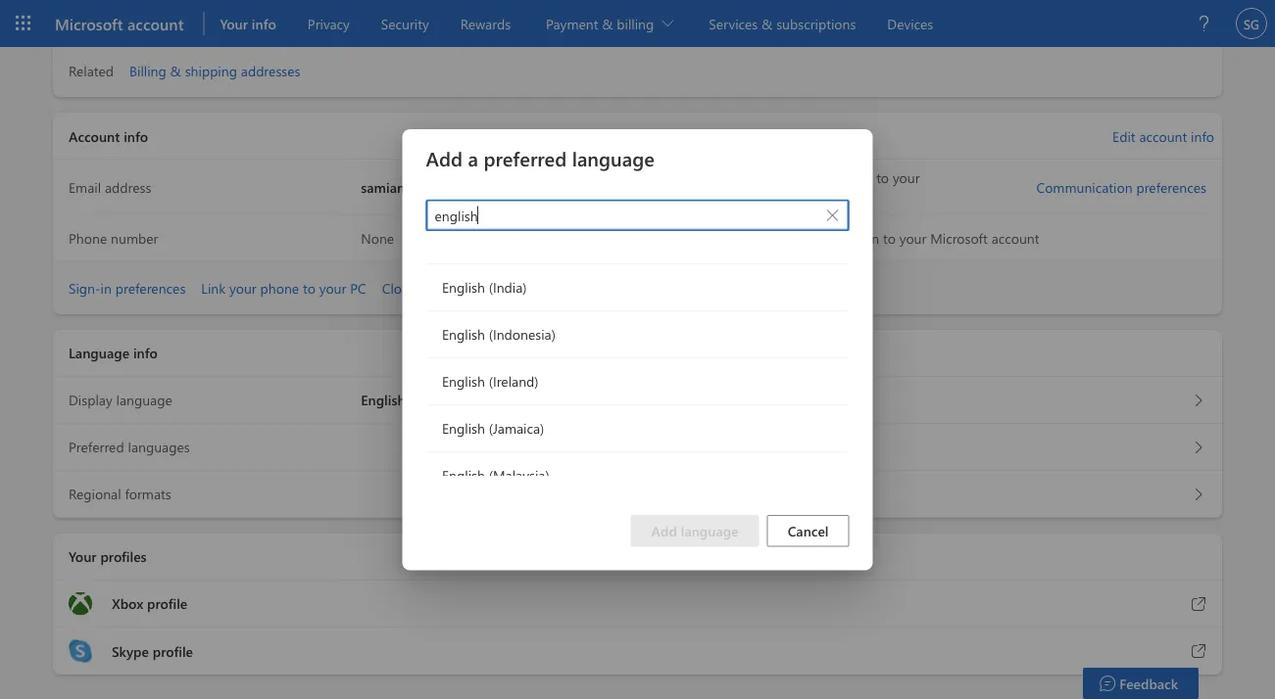 Task type: vqa. For each thing, say whether or not it's contained in the screenshot.
Русский at left
no



Task type: locate. For each thing, give the bounding box(es) containing it.
language inside "button"
[[681, 522, 739, 540]]

the email address you use to sign in to your microsoft account
[[653, 168, 920, 206]]

your
[[220, 14, 248, 32], [653, 229, 680, 248], [69, 548, 97, 566]]

billing & shipping addresses
[[129, 62, 300, 80]]

pc
[[350, 279, 366, 297]]

0 vertical spatial add
[[426, 145, 463, 171]]

& right billing
[[170, 62, 181, 80]]

1 vertical spatial profile
[[153, 643, 193, 661]]

info right account
[[124, 127, 148, 145]]

english up states)
[[442, 372, 485, 391]]

number left is
[[727, 229, 774, 248]]

states)
[[459, 391, 501, 409]]

0 horizontal spatial address
[[105, 178, 151, 196]]

microsoft for none
[[930, 229, 988, 248]]

skype
[[112, 643, 149, 661]]

2 vertical spatial language
[[681, 522, 739, 540]]

sign-
[[69, 279, 101, 297]]

address inside the email address you use to sign in to your microsoft account
[[716, 168, 762, 186]]

your
[[893, 168, 920, 186], [899, 229, 927, 248], [229, 279, 257, 297], [319, 279, 346, 297]]

1 horizontal spatial &
[[762, 14, 773, 32]]

your phone number is used to sign in to your microsoft account
[[653, 229, 1039, 248]]

account for close account
[[419, 279, 466, 297]]

add inside "button"
[[651, 522, 677, 540]]

0 vertical spatial your
[[220, 14, 248, 32]]

in down phone number on the left of page
[[101, 279, 112, 297]]

display
[[69, 391, 112, 409]]

info inside the contextual menu menu bar
[[252, 14, 276, 32]]

english down english (jamaica)
[[442, 466, 485, 485]]

language info
[[69, 344, 158, 362]]

account
[[127, 13, 184, 34], [1139, 127, 1187, 145], [714, 187, 762, 206], [992, 229, 1039, 248], [419, 279, 466, 297]]

(india)
[[488, 278, 526, 296]]

add language button
[[631, 515, 759, 547]]

0 vertical spatial microsoft
[[55, 13, 123, 34]]

2 horizontal spatial your
[[653, 229, 680, 248]]

english down "english (india)"
[[442, 325, 485, 343]]

info right language
[[133, 344, 158, 362]]

microsoft account link
[[47, 0, 203, 47]]

2 vertical spatial microsoft
[[930, 229, 988, 248]]

0 horizontal spatial your
[[69, 548, 97, 566]]

0 horizontal spatial &
[[170, 62, 181, 80]]

0 vertical spatial &
[[762, 14, 773, 32]]

preferences
[[1136, 178, 1207, 196], [115, 279, 186, 297]]

sign up 
[[833, 168, 858, 186]]

preferred languages
[[69, 438, 190, 456]]

info up addresses
[[252, 14, 276, 32]]

0 horizontal spatial phone
[[260, 279, 299, 297]]

0 vertical spatial language
[[572, 145, 655, 171]]

your profiles
[[69, 548, 147, 566]]

xbox profile
[[112, 595, 188, 613]]

1 horizontal spatial address
[[716, 168, 762, 186]]

address left you
[[716, 168, 762, 186]]

add for add language
[[651, 522, 677, 540]]

english
[[442, 278, 485, 296], [442, 325, 485, 343], [442, 372, 485, 391], [361, 391, 405, 409], [442, 419, 485, 438], [442, 466, 485, 485]]

0 vertical spatial preferences
[[1136, 178, 1207, 196]]

in
[[862, 168, 873, 186], [868, 229, 879, 248], [101, 279, 112, 297]]

list item inside add a preferred language document
[[426, 217, 849, 264]]

your inside the contextual menu menu bar
[[220, 14, 248, 32]]

edit account info link
[[1113, 126, 1214, 146]]

devices
[[887, 14, 933, 32]]

billing
[[129, 62, 166, 80]]

shipping
[[185, 62, 237, 80]]

your left profiles
[[69, 548, 97, 566]]

preferences down phone number on the left of page
[[115, 279, 186, 297]]

profile
[[147, 595, 188, 613], [153, 643, 193, 661]]

to right use on the top of page
[[816, 168, 829, 186]]

the
[[653, 168, 675, 186]]

2 horizontal spatial language
[[681, 522, 739, 540]]

english left (united
[[361, 391, 405, 409]]

0 vertical spatial in
[[862, 168, 873, 186]]

display language
[[69, 391, 172, 409]]

account inside the email address you use to sign in to your microsoft account
[[714, 187, 762, 206]]

phone
[[684, 229, 723, 248], [260, 279, 299, 297]]

services
[[709, 14, 758, 32]]

address right the email at the left of the page
[[105, 178, 151, 196]]

sign right used
[[839, 229, 864, 248]]

english down states)
[[442, 419, 485, 438]]

(jamaica)
[[488, 419, 544, 438]]

regional
[[69, 485, 121, 503]]

english (ireland)
[[442, 372, 538, 391]]

your left pc
[[319, 279, 346, 297]]

0 horizontal spatial number
[[111, 229, 158, 248]]

microsoft for samiamgreeneggsnham27@gmail.com
[[653, 187, 711, 206]]

& right the services
[[762, 14, 773, 32]]

number
[[111, 229, 158, 248], [727, 229, 774, 248]]

1 vertical spatial sign
[[839, 229, 864, 248]]

account inside "link"
[[1139, 127, 1187, 145]]

& for billing
[[170, 62, 181, 80]]

1 horizontal spatial language
[[572, 145, 655, 171]]

0 horizontal spatial language
[[116, 391, 172, 409]]

add a preferred language dialog
[[0, 0, 1275, 700]]

info inside "link"
[[1191, 127, 1214, 145]]

link your phone to your pc
[[201, 279, 366, 297]]

email
[[679, 168, 712, 186]]

number right the phone
[[111, 229, 158, 248]]

feedback button
[[1083, 668, 1199, 700]]

communication
[[1036, 178, 1133, 196]]

0 vertical spatial profile
[[147, 595, 188, 613]]

english for english (united states)
[[361, 391, 405, 409]]

1 horizontal spatial preferences
[[1136, 178, 1207, 196]]

1 vertical spatial add
[[651, 522, 677, 540]]

add for add a preferred language
[[426, 145, 463, 171]]

 button
[[817, 201, 848, 230]]


[[827, 209, 838, 221]]

phone
[[69, 229, 107, 248]]

1 horizontal spatial phone
[[684, 229, 723, 248]]

info
[[252, 14, 276, 32], [124, 127, 148, 145], [1191, 127, 1214, 145], [133, 344, 158, 362]]

your up your phone number is used to sign in to your microsoft account
[[893, 168, 920, 186]]

english for english (ireland)
[[442, 372, 485, 391]]

to left pc
[[303, 279, 315, 297]]

list item
[[426, 217, 849, 264]]

phone down email
[[684, 229, 723, 248]]

to down 
[[823, 229, 836, 248]]

add
[[426, 145, 463, 171], [651, 522, 677, 540]]

language
[[572, 145, 655, 171], [116, 391, 172, 409], [681, 522, 739, 540]]

(united
[[409, 391, 455, 409]]

1 horizontal spatial microsoft
[[653, 187, 711, 206]]

& inside services & subscriptions link
[[762, 14, 773, 32]]

rewards link
[[452, 0, 519, 47]]

2 horizontal spatial microsoft
[[930, 229, 988, 248]]

0 horizontal spatial add
[[426, 145, 463, 171]]

your for your phone number is used to sign in to your microsoft account
[[653, 229, 680, 248]]

phone right link
[[260, 279, 299, 297]]

info right the edit
[[1191, 127, 1214, 145]]

sign
[[833, 168, 858, 186], [839, 229, 864, 248]]

microsoft inside the email address you use to sign in to your microsoft account
[[653, 187, 711, 206]]

1 vertical spatial microsoft
[[653, 187, 711, 206]]

in right  button
[[868, 229, 879, 248]]

0 horizontal spatial preferences
[[115, 279, 186, 297]]

profile right xbox
[[147, 595, 188, 613]]

1 horizontal spatial your
[[220, 14, 248, 32]]

profile right 'skype'
[[153, 643, 193, 661]]

your down find a language field
[[653, 229, 680, 248]]

&
[[762, 14, 773, 32], [170, 62, 181, 80]]

profile for xbox profile
[[147, 595, 188, 613]]

in inside the email address you use to sign in to your microsoft account
[[862, 168, 873, 186]]

close
[[382, 279, 415, 297]]

1 vertical spatial your
[[653, 229, 680, 248]]

address
[[716, 168, 762, 186], [105, 178, 151, 196]]

0 horizontal spatial microsoft
[[55, 13, 123, 34]]

2 vertical spatial in
[[101, 279, 112, 297]]

1 vertical spatial language
[[116, 391, 172, 409]]

your up billing & shipping addresses at left
[[220, 14, 248, 32]]

cancel button
[[767, 515, 849, 547]]

add a preferred language document
[[0, 0, 1275, 700]]

1 horizontal spatial number
[[727, 229, 774, 248]]

1 number from the left
[[111, 229, 158, 248]]

account inside "banner"
[[127, 13, 184, 34]]

sign for use
[[833, 168, 858, 186]]

account
[[69, 127, 120, 145]]

in for use
[[862, 168, 873, 186]]

xbox
[[112, 595, 143, 613]]

1 vertical spatial phone
[[260, 279, 299, 297]]

1 horizontal spatial add
[[651, 522, 677, 540]]

english left (india)
[[442, 278, 485, 296]]

to right  button
[[883, 229, 896, 248]]

language for display language
[[116, 391, 172, 409]]

preferences down edit account info "link"
[[1136, 178, 1207, 196]]

sign inside the email address you use to sign in to your microsoft account
[[833, 168, 858, 186]]

0 vertical spatial sign
[[833, 168, 858, 186]]

1 vertical spatial &
[[170, 62, 181, 80]]

formats
[[125, 485, 171, 503]]

2 vertical spatial your
[[69, 548, 97, 566]]

skype profile
[[112, 643, 193, 661]]

edit
[[1113, 127, 1136, 145]]

in up your phone number is used to sign in to your microsoft account
[[862, 168, 873, 186]]

1 vertical spatial in
[[868, 229, 879, 248]]

your inside the email address you use to sign in to your microsoft account
[[893, 168, 920, 186]]



Task type: describe. For each thing, give the bounding box(es) containing it.
your right link
[[229, 279, 257, 297]]

english (india)
[[442, 278, 526, 296]]

add language
[[651, 522, 739, 540]]

profile for skype profile
[[153, 643, 193, 661]]

samiamgreeneggsnham27@gmail.com
[[361, 178, 603, 196]]

language
[[69, 344, 129, 362]]

microsoft account banner
[[0, 0, 1275, 47]]

Find a language field
[[435, 202, 817, 229]]

to up your phone number is used to sign in to your microsoft account
[[876, 168, 889, 186]]

is
[[778, 229, 787, 248]]

2 number from the left
[[727, 229, 774, 248]]

you
[[766, 168, 788, 186]]

used
[[791, 229, 819, 248]]

email address
[[69, 178, 151, 196]]

language for add language
[[681, 522, 739, 540]]

0 vertical spatial phone
[[684, 229, 723, 248]]

your for your info
[[220, 14, 248, 32]]

1 vertical spatial preferences
[[115, 279, 186, 297]]

communication preferences
[[1036, 178, 1207, 196]]

privacy link
[[300, 0, 357, 47]]

info for language info
[[133, 344, 158, 362]]

close account link
[[382, 279, 466, 297]]

languages
[[128, 438, 190, 456]]

english for english (indonesia)
[[442, 325, 485, 343]]

communication preferences link
[[1036, 177, 1207, 197]]

sign-in preferences link
[[69, 279, 186, 297]]

preferred
[[484, 145, 567, 171]]

none
[[361, 229, 394, 248]]

account info
[[69, 127, 148, 145]]

english (jamaica)
[[442, 419, 544, 438]]

services & subscriptions link
[[701, 0, 864, 47]]

devices link
[[879, 0, 941, 47]]

services & subscriptions
[[709, 14, 856, 32]]

addresses
[[241, 62, 300, 80]]

(indonesia)
[[488, 325, 555, 343]]

edit account info
[[1113, 127, 1214, 145]]

security link
[[373, 0, 437, 47]]

your right  button
[[899, 229, 927, 248]]

info for your info
[[252, 14, 276, 32]]

microsoft inside "banner"
[[55, 13, 123, 34]]

link
[[201, 279, 226, 297]]

english (malaysia)
[[442, 466, 549, 485]]

privacy
[[308, 14, 350, 32]]

feedback
[[1119, 675, 1178, 693]]

related
[[69, 62, 114, 80]]

microsoft account
[[55, 13, 184, 34]]

email
[[69, 178, 101, 196]]

add a preferred language
[[426, 145, 655, 171]]

cancel
[[788, 522, 829, 540]]

sign-in preferences
[[69, 279, 186, 297]]

english (indonesia)
[[442, 325, 555, 343]]

preferred
[[69, 438, 124, 456]]

profiles
[[100, 548, 147, 566]]

& for services
[[762, 14, 773, 32]]

your info link
[[212, 0, 284, 47]]

phone number
[[69, 229, 158, 248]]

info for account info
[[124, 127, 148, 145]]

in for used
[[868, 229, 879, 248]]

(ireland)
[[488, 372, 538, 391]]

contextual menu menu bar
[[212, 0, 1181, 47]]

sign for used
[[839, 229, 864, 248]]

account for microsoft account
[[127, 13, 184, 34]]

your info
[[220, 14, 276, 32]]

your for your profiles
[[69, 548, 97, 566]]

english for english (india)
[[442, 278, 485, 296]]

close account
[[382, 279, 466, 297]]

regional formats
[[69, 485, 171, 503]]

english for english (malaysia)
[[442, 466, 485, 485]]

(malaysia)
[[488, 466, 549, 485]]

a
[[468, 145, 478, 171]]

link your phone to your pc link
[[201, 279, 366, 297]]

billing & shipping addresses link
[[129, 62, 300, 80]]

security
[[381, 14, 429, 32]]

english for english (jamaica)
[[442, 419, 485, 438]]

account for edit account info
[[1139, 127, 1187, 145]]

english (united states)
[[361, 391, 501, 409]]

use
[[792, 168, 813, 186]]

subscriptions
[[776, 14, 856, 32]]

rewards
[[460, 14, 511, 32]]



